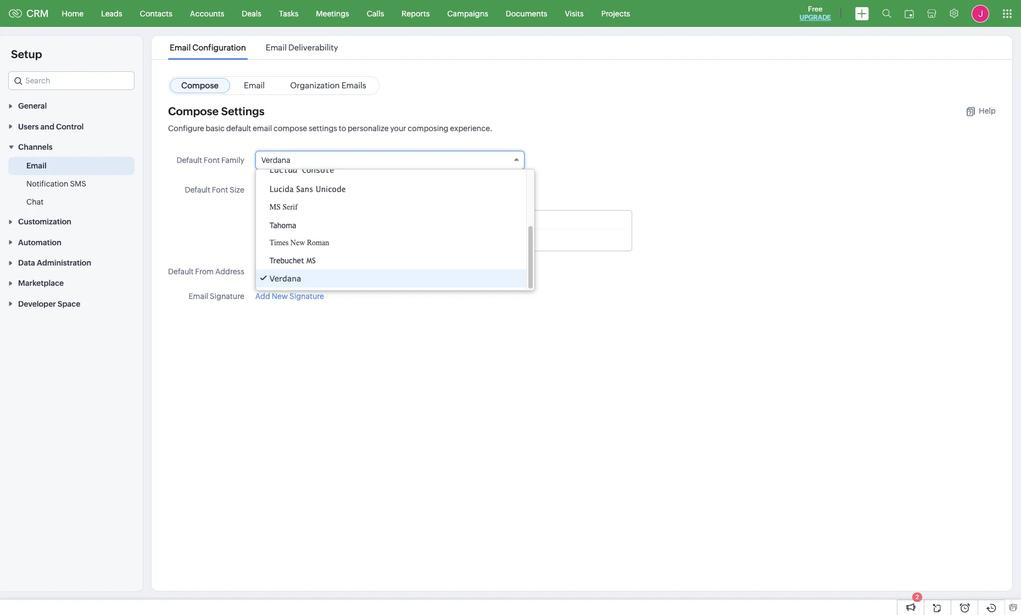 Task type: describe. For each thing, give the bounding box(es) containing it.
sans
[[296, 185, 313, 194]]

reports
[[402, 9, 430, 18]]

lucida console
[[270, 165, 334, 175]]

tahoma option
[[256, 216, 527, 235]]

size
[[230, 186, 244, 195]]

email signature
[[189, 292, 244, 301]]

0 vertical spatial email link
[[232, 78, 276, 93]]

channels region
[[0, 157, 143, 212]]

setup
[[11, 48, 42, 60]]

visits link
[[556, 0, 593, 27]]

default for default font size
[[185, 186, 210, 195]]

ms inside option
[[307, 257, 316, 265]]

fox
[[310, 235, 319, 242]]

Verdana field
[[255, 151, 525, 170]]

dog
[[381, 235, 391, 242]]

list containing email configuration
[[160, 36, 348, 59]]

control
[[56, 122, 84, 131]]

create menu element
[[849, 0, 876, 27]]

verdana inside field
[[261, 156, 291, 165]]

trebuchet ms option
[[256, 252, 527, 270]]

email deliverability link
[[264, 43, 340, 52]]

to
[[339, 124, 346, 133]]

developer space
[[18, 300, 80, 309]]

and
[[40, 122, 54, 131]]

deals link
[[233, 0, 270, 27]]

reports link
[[393, 0, 439, 27]]

free
[[808, 5, 823, 13]]

lucida sans unicode
[[270, 185, 346, 194]]

developer
[[18, 300, 56, 309]]

search image
[[882, 9, 892, 18]]

administration
[[37, 259, 91, 268]]

home
[[62, 9, 84, 18]]

times
[[270, 239, 289, 247]]

compose settings
[[168, 105, 265, 118]]

address
[[215, 268, 244, 276]]

add new signature
[[255, 292, 324, 301]]

projects
[[601, 9, 630, 18]]

composing
[[408, 124, 449, 133]]

Search text field
[[9, 72, 134, 90]]

organization emails link
[[279, 78, 378, 93]]

quick
[[275, 235, 289, 242]]

lucida sans unicode option
[[256, 180, 527, 198]]

experience.
[[450, 124, 493, 133]]

lucida console list box
[[256, 161, 535, 291]]

the
[[263, 235, 273, 242]]

calls
[[367, 9, 384, 18]]

deliverability
[[288, 43, 338, 52]]

deals
[[242, 9, 262, 18]]

roman
[[307, 239, 329, 247]]

new for add
[[272, 292, 288, 301]]

contacts
[[140, 9, 172, 18]]

default font size
[[185, 186, 244, 195]]

configure
[[168, 124, 204, 133]]

font for family
[[204, 156, 220, 165]]

leads
[[101, 9, 122, 18]]

email deliverability
[[266, 43, 338, 52]]

family
[[222, 156, 244, 165]]

automation
[[18, 238, 61, 247]]

email for email configuration
[[170, 43, 191, 52]]

lucida console option
[[256, 161, 527, 180]]

contacts link
[[131, 0, 181, 27]]

brown
[[291, 235, 308, 242]]

projects link
[[593, 0, 639, 27]]

space
[[58, 300, 80, 309]]

accounts
[[190, 9, 224, 18]]

marketplace button
[[0, 273, 143, 294]]

default font family
[[177, 156, 244, 165]]

tasks
[[279, 9, 299, 18]]

1 signature from the left
[[210, 292, 244, 301]]

default from address
[[168, 268, 244, 276]]

upgrade
[[800, 14, 831, 21]]

trebuchet ms
[[270, 257, 316, 265]]

the quick brown fox jumped over the lazy dog
[[263, 235, 391, 242]]

serif
[[283, 203, 298, 212]]

lazy
[[368, 235, 379, 242]]

ms inside option
[[270, 203, 281, 212]]

0 horizontal spatial email link
[[26, 160, 47, 171]]

organization
[[290, 81, 340, 90]]

settings
[[309, 124, 337, 133]]

users and control
[[18, 122, 84, 131]]

free upgrade
[[800, 5, 831, 21]]

meetings link
[[307, 0, 358, 27]]

home link
[[53, 0, 92, 27]]

data
[[18, 259, 35, 268]]



Task type: vqa. For each thing, say whether or not it's contained in the screenshot.
MMM D, YYYY text box
no



Task type: locate. For each thing, give the bounding box(es) containing it.
0 horizontal spatial ms
[[270, 203, 281, 212]]

compose for compose
[[181, 81, 219, 90]]

meetings
[[316, 9, 349, 18]]

compose for compose settings
[[168, 105, 219, 118]]

ms serif
[[270, 203, 298, 212]]

new
[[291, 239, 305, 247], [272, 292, 288, 301]]

channels button
[[0, 137, 143, 157]]

font left size
[[212, 186, 228, 195]]

1 vertical spatial lucida
[[270, 185, 294, 194]]

email configuration
[[170, 43, 246, 52]]

crm
[[26, 8, 49, 19]]

0 horizontal spatial signature
[[210, 292, 244, 301]]

jumped
[[320, 235, 341, 242]]

new right add
[[272, 292, 288, 301]]

verdana
[[261, 156, 291, 165], [270, 274, 301, 284]]

ms down roman
[[307, 257, 316, 265]]

configure basic default email compose settings to personalize your composing experience.
[[168, 124, 493, 133]]

personalize
[[348, 124, 389, 133]]

0 vertical spatial font
[[204, 156, 220, 165]]

default for default font family
[[177, 156, 202, 165]]

lucida up sans
[[270, 165, 297, 175]]

email
[[253, 124, 272, 133]]

data administration
[[18, 259, 91, 268]]

default left from
[[168, 268, 194, 276]]

font left family
[[204, 156, 220, 165]]

calls link
[[358, 0, 393, 27]]

configuration
[[192, 43, 246, 52]]

verdana up lucida console
[[261, 156, 291, 165]]

signature down trebuchet ms
[[290, 292, 324, 301]]

your
[[390, 124, 406, 133]]

notification sms link
[[26, 179, 86, 190]]

1 horizontal spatial signature
[[290, 292, 324, 301]]

new inside option
[[291, 239, 305, 247]]

signature
[[210, 292, 244, 301], [290, 292, 324, 301]]

email down from
[[189, 292, 208, 301]]

unicode
[[316, 185, 346, 194]]

channels
[[18, 143, 53, 152]]

data administration button
[[0, 253, 143, 273]]

verdana down trebuchet
[[270, 274, 301, 284]]

add
[[255, 292, 270, 301]]

crm link
[[9, 8, 49, 19]]

email for email signature
[[189, 292, 208, 301]]

users
[[18, 122, 39, 131]]

email for email deliverability
[[266, 43, 287, 52]]

customization
[[18, 218, 71, 227]]

1 vertical spatial compose
[[168, 105, 219, 118]]

2 signature from the left
[[290, 292, 324, 301]]

create menu image
[[856, 7, 869, 20]]

over
[[343, 235, 355, 242]]

profile image
[[972, 5, 990, 22]]

1 horizontal spatial email link
[[232, 78, 276, 93]]

email up the settings
[[244, 81, 265, 90]]

list
[[160, 36, 348, 59]]

email configuration link
[[168, 43, 248, 52]]

preview
[[263, 218, 291, 226]]

general
[[18, 102, 47, 111]]

lucida up ms serif
[[270, 185, 294, 194]]

1 horizontal spatial new
[[291, 239, 305, 247]]

campaigns link
[[439, 0, 497, 27]]

email inside channels "region"
[[26, 162, 47, 170]]

profile element
[[965, 0, 996, 27]]

developer space button
[[0, 294, 143, 314]]

1 vertical spatial default
[[185, 186, 210, 195]]

marketplace
[[18, 279, 64, 288]]

settings
[[221, 105, 265, 118]]

notification sms
[[26, 180, 86, 188]]

emails
[[342, 81, 366, 90]]

compose up compose settings
[[181, 81, 219, 90]]

help
[[979, 106, 996, 115]]

2
[[916, 595, 919, 601]]

compose link
[[170, 78, 230, 93]]

compose
[[181, 81, 219, 90], [168, 105, 219, 118]]

ms serif option
[[256, 198, 527, 216]]

1 horizontal spatial ms
[[307, 257, 316, 265]]

email
[[170, 43, 191, 52], [266, 43, 287, 52], [244, 81, 265, 90], [26, 162, 47, 170], [189, 292, 208, 301]]

ms up preview
[[270, 203, 281, 212]]

notification
[[26, 180, 68, 188]]

customization button
[[0, 212, 143, 232]]

default down the configure
[[177, 156, 202, 165]]

organization emails
[[290, 81, 366, 90]]

1 vertical spatial ms
[[307, 257, 316, 265]]

0 vertical spatial compose
[[181, 81, 219, 90]]

from
[[195, 268, 214, 276]]

accounts link
[[181, 0, 233, 27]]

default for default from address
[[168, 268, 194, 276]]

default
[[177, 156, 202, 165], [185, 186, 210, 195], [168, 268, 194, 276]]

email down tasks link on the top of the page
[[266, 43, 287, 52]]

0 vertical spatial default
[[177, 156, 202, 165]]

1 vertical spatial font
[[212, 186, 228, 195]]

calendar image
[[905, 9, 914, 18]]

2 vertical spatial default
[[168, 268, 194, 276]]

times new roman option
[[256, 235, 527, 252]]

lucida for lucida console
[[270, 165, 297, 175]]

email left configuration on the left top of page
[[170, 43, 191, 52]]

email link
[[232, 78, 276, 93], [26, 160, 47, 171]]

new right quick
[[291, 239, 305, 247]]

lucida for lucida sans unicode
[[270, 185, 294, 194]]

automation button
[[0, 232, 143, 253]]

trebuchet
[[270, 257, 304, 265]]

verdana inside option
[[270, 274, 301, 284]]

times new roman
[[270, 239, 329, 247]]

default down default font family
[[185, 186, 210, 195]]

font
[[204, 156, 220, 165], [212, 186, 228, 195]]

0 horizontal spatial new
[[272, 292, 288, 301]]

documents
[[506, 9, 548, 18]]

font for size
[[212, 186, 228, 195]]

default
[[226, 124, 251, 133]]

0 vertical spatial new
[[291, 239, 305, 247]]

search element
[[876, 0, 898, 27]]

verdana option
[[256, 270, 527, 288]]

console
[[302, 165, 334, 175]]

users and control button
[[0, 116, 143, 137]]

0 vertical spatial verdana
[[261, 156, 291, 165]]

lucida
[[270, 165, 297, 175], [270, 185, 294, 194]]

visits
[[565, 9, 584, 18]]

chat link
[[26, 197, 44, 208]]

1 vertical spatial verdana
[[270, 274, 301, 284]]

compose up the configure
[[168, 105, 219, 118]]

1 vertical spatial email link
[[26, 160, 47, 171]]

email link down channels
[[26, 160, 47, 171]]

email link up the settings
[[232, 78, 276, 93]]

new for times
[[291, 239, 305, 247]]

basic
[[206, 124, 225, 133]]

chat
[[26, 198, 44, 207]]

leads link
[[92, 0, 131, 27]]

email down channels
[[26, 162, 47, 170]]

0 vertical spatial ms
[[270, 203, 281, 212]]

tasks link
[[270, 0, 307, 27]]

2 lucida from the top
[[270, 185, 294, 194]]

tahoma
[[270, 221, 296, 230]]

0 vertical spatial lucida
[[270, 165, 297, 175]]

1 lucida from the top
[[270, 165, 297, 175]]

None field
[[8, 71, 135, 90]]

1 vertical spatial new
[[272, 292, 288, 301]]

signature down address
[[210, 292, 244, 301]]

general button
[[0, 96, 143, 116]]



